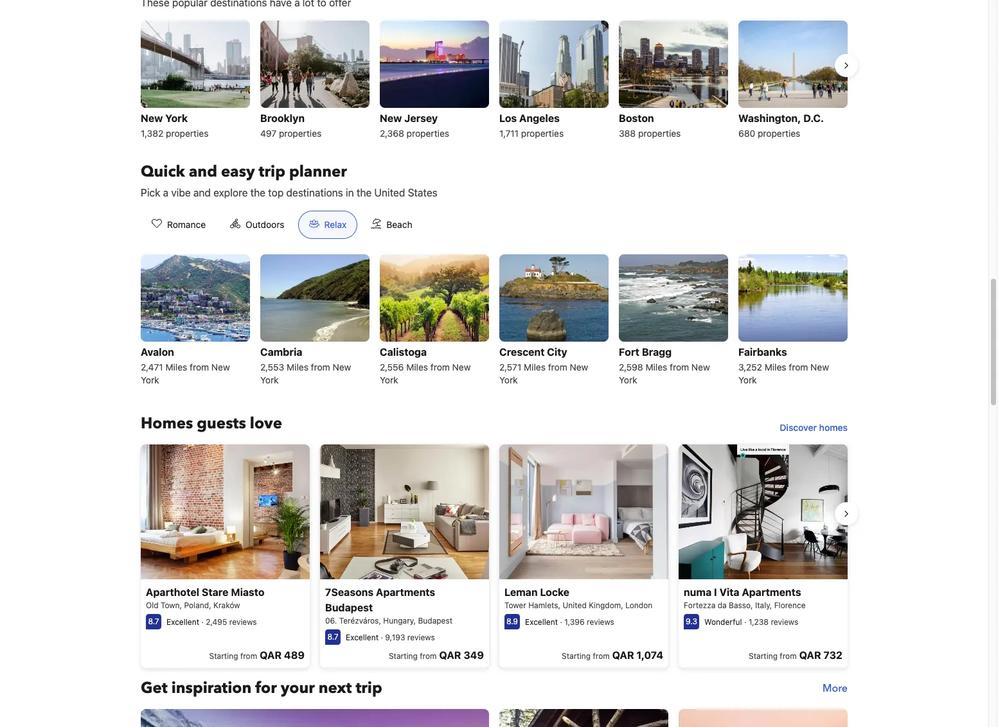 Task type: vqa. For each thing, say whether or not it's contained in the screenshot.


Task type: describe. For each thing, give the bounding box(es) containing it.
explore
[[213, 187, 248, 199]]

· for miasto
[[201, 618, 204, 627]]

united inside "quick and easy trip planner pick a vibe and explore the top destinations in the united states"
[[374, 187, 405, 199]]

trip inside "quick and easy trip planner pick a vibe and explore the top destinations in the united states"
[[259, 161, 285, 182]]

wonderful
[[704, 618, 742, 627]]

starting for qar 732
[[749, 652, 778, 661]]

leman locke tower hamlets, united kingdom, london
[[504, 587, 652, 611]]

york inside crescent city 2,571 miles from new york
[[499, 375, 518, 386]]

8.7 element for 7seasons apartments budapest
[[325, 630, 341, 645]]

wonderful element
[[704, 618, 742, 627]]

9.3
[[686, 617, 697, 627]]

starting for qar 489
[[209, 652, 238, 661]]

fairbanks
[[738, 346, 787, 358]]

reviews for qar 349
[[407, 633, 435, 643]]

fairbanks 3,252 miles from new york
[[738, 346, 829, 386]]

los angeles 1,711 properties
[[499, 112, 564, 139]]

angeles
[[519, 112, 560, 124]]

jersey
[[404, 112, 438, 124]]

reviews for qar 489
[[229, 618, 257, 627]]

top
[[268, 187, 284, 199]]

7seasons apartments budapest 06. terézváros, hungary, budapest
[[325, 587, 452, 626]]

9,193
[[385, 633, 405, 643]]

starting from qar 1,074
[[562, 650, 663, 661]]

quick
[[141, 161, 185, 182]]

1 horizontal spatial budapest
[[418, 616, 452, 626]]

1 the from the left
[[250, 187, 265, 199]]

from inside calistoga 2,556 miles from new york
[[430, 362, 450, 373]]

florence
[[774, 601, 806, 611]]

fortezza
[[684, 601, 715, 611]]

d.c.
[[803, 112, 824, 124]]

excellent element for 7seasons
[[346, 633, 379, 643]]

new inside the new jersey 2,368 properties
[[380, 112, 402, 124]]

kingdom,
[[589, 601, 623, 611]]

washington, d.c. 680 properties
[[738, 112, 824, 139]]

tab list containing romance
[[130, 211, 433, 240]]

from inside fort bragg 2,598 miles from new york
[[670, 362, 689, 373]]

get
[[141, 678, 168, 699]]

qar 349
[[439, 650, 484, 661]]

town,
[[161, 601, 182, 611]]

1,238
[[749, 618, 769, 627]]

york inside new york 1,382 properties
[[165, 112, 188, 124]]

brooklyn
[[260, 112, 305, 124]]

homes guests love
[[141, 413, 282, 434]]

excellent element for aparthotel
[[166, 618, 199, 627]]

7seasons
[[325, 587, 373, 598]]

wonderful · 1,238 reviews
[[704, 618, 798, 627]]

excellent · 1,396 reviews
[[525, 618, 614, 627]]

excellent · 2,495 reviews
[[166, 618, 257, 627]]

your
[[281, 678, 315, 699]]

get inspiration for your next trip
[[141, 678, 382, 699]]

da
[[718, 601, 727, 611]]

los
[[499, 112, 517, 124]]

beach button
[[360, 211, 423, 239]]

tower
[[504, 601, 526, 611]]

new inside fairbanks 3,252 miles from new york
[[810, 362, 829, 373]]

1,711
[[499, 128, 519, 139]]

excellent for 7seasons
[[346, 633, 379, 643]]

vita
[[719, 587, 739, 598]]

cambria
[[260, 346, 302, 358]]

planner
[[289, 161, 347, 182]]

leman
[[504, 587, 538, 598]]

2,471
[[141, 362, 163, 373]]

fort
[[619, 346, 639, 358]]

· for budapest
[[381, 633, 383, 643]]

homes
[[819, 422, 848, 433]]

0 vertical spatial and
[[189, 161, 217, 182]]

washington,
[[738, 112, 801, 124]]

from inside 'starting from qar 489'
[[240, 652, 257, 661]]

city
[[547, 346, 567, 358]]

outdoors button
[[219, 211, 295, 239]]

qar 489
[[260, 650, 305, 661]]

388
[[619, 128, 636, 139]]

0 vertical spatial budapest
[[325, 602, 373, 614]]

from inside cambria 2,553 miles from new york
[[311, 362, 330, 373]]

york inside fort bragg 2,598 miles from new york
[[619, 375, 637, 386]]

· for vita
[[744, 618, 746, 627]]

destinations
[[286, 187, 343, 199]]

london
[[625, 601, 652, 611]]

· for tower
[[560, 618, 562, 627]]

quick and easy trip planner pick a vibe and explore the top destinations in the united states
[[141, 161, 437, 199]]

aparthotel stare miasto old town, poland, kraków
[[146, 587, 264, 611]]

avalon 2,471 miles from new york
[[141, 346, 230, 386]]

excellent · 9,193 reviews
[[346, 633, 435, 643]]

italy,
[[755, 601, 772, 611]]

boston
[[619, 112, 654, 124]]

relax button
[[298, 211, 358, 239]]

love
[[250, 413, 282, 434]]

reviews for qar 1,074
[[587, 618, 614, 627]]

york inside avalon 2,471 miles from new york
[[141, 375, 159, 386]]

miles for calistoga
[[406, 362, 428, 373]]

1 horizontal spatial trip
[[356, 678, 382, 699]]

romance button
[[141, 211, 217, 239]]

fort bragg 2,598 miles from new york
[[619, 346, 710, 386]]

numa
[[684, 587, 712, 598]]

bragg
[[642, 346, 672, 358]]

qar 732
[[799, 650, 843, 661]]

new inside fort bragg 2,598 miles from new york
[[691, 362, 710, 373]]

new inside crescent city 2,571 miles from new york
[[570, 362, 588, 373]]

new york 1,382 properties
[[141, 112, 208, 139]]

romance
[[167, 219, 206, 230]]

for
[[255, 678, 277, 699]]

more link
[[823, 679, 848, 699]]

from inside starting from qar 349
[[420, 652, 437, 661]]

new inside cambria 2,553 miles from new york
[[333, 362, 351, 373]]

9.3 element
[[684, 615, 699, 630]]

hamlets,
[[528, 601, 560, 611]]

from inside fairbanks 3,252 miles from new york
[[789, 362, 808, 373]]

properties for washington, d.c.
[[758, 128, 800, 139]]

properties inside brooklyn 497 properties
[[279, 128, 322, 139]]

crescent
[[499, 346, 545, 358]]

miles inside fort bragg 2,598 miles from new york
[[646, 362, 667, 373]]

hungary,
[[383, 616, 416, 626]]

region containing aparthotel stare miasto
[[130, 439, 858, 674]]



Task type: locate. For each thing, give the bounding box(es) containing it.
2 apartments from the left
[[742, 587, 801, 598]]

poland,
[[184, 601, 211, 611]]

0 vertical spatial united
[[374, 187, 405, 199]]

new up 1,382
[[141, 112, 163, 124]]

2,571
[[499, 362, 521, 373]]

trip
[[259, 161, 285, 182], [356, 678, 382, 699]]

1 horizontal spatial the
[[357, 187, 372, 199]]

properties down 'boston'
[[638, 128, 681, 139]]

2 miles from the left
[[287, 362, 308, 373]]

miles down bragg
[[646, 362, 667, 373]]

8.9
[[506, 617, 518, 627]]

budapest up starting from qar 349 at the left
[[418, 616, 452, 626]]

miles for avalon
[[165, 362, 187, 373]]

pick
[[141, 187, 160, 199]]

kraków
[[213, 601, 240, 611]]

starting for qar 349
[[389, 652, 418, 661]]

2,553
[[260, 362, 284, 373]]

from inside avalon 2,471 miles from new york
[[190, 362, 209, 373]]

1 vertical spatial trip
[[356, 678, 382, 699]]

6 properties from the left
[[758, 128, 800, 139]]

1 horizontal spatial apartments
[[742, 587, 801, 598]]

properties right 1,382
[[166, 128, 208, 139]]

next
[[319, 678, 352, 699]]

2 the from the left
[[357, 187, 372, 199]]

0 horizontal spatial excellent
[[166, 618, 199, 627]]

starting down 1,238
[[749, 652, 778, 661]]

york down 2,571
[[499, 375, 518, 386]]

0 horizontal spatial 8.7
[[148, 617, 159, 627]]

excellent down town,
[[166, 618, 199, 627]]

4 properties from the left
[[521, 128, 564, 139]]

new left 2,556
[[333, 362, 351, 373]]

starting from qar 489
[[209, 650, 305, 661]]

region containing new york
[[130, 15, 858, 146]]

8.7
[[148, 617, 159, 627], [327, 633, 338, 642]]

from right 3,252
[[789, 362, 808, 373]]

homes
[[141, 413, 193, 434]]

united inside leman locke tower hamlets, united kingdom, london
[[563, 601, 587, 611]]

the
[[250, 187, 265, 199], [357, 187, 372, 199]]

680
[[738, 128, 755, 139]]

1 vertical spatial and
[[193, 187, 211, 199]]

8.7 down 06.
[[327, 633, 338, 642]]

brooklyn 497 properties
[[260, 112, 322, 139]]

states
[[408, 187, 437, 199]]

discover homes link
[[775, 416, 853, 439]]

2 horizontal spatial excellent element
[[525, 618, 558, 627]]

from right 2,556
[[430, 362, 450, 373]]

guests
[[197, 413, 246, 434]]

6 miles from the left
[[765, 362, 786, 373]]

starting down 9,193
[[389, 652, 418, 661]]

miles inside calistoga 2,556 miles from new york
[[406, 362, 428, 373]]

0 vertical spatial 8.7
[[148, 617, 159, 627]]

united up 1,396
[[563, 601, 587, 611]]

apartments inside 7seasons apartments budapest 06. terézváros, hungary, budapest
[[376, 587, 435, 598]]

a
[[163, 187, 169, 199]]

from left qar 732
[[780, 652, 797, 661]]

apartments
[[376, 587, 435, 598], [742, 587, 801, 598]]

vibe
[[171, 187, 191, 199]]

apartments inside numa i vita apartments fortezza da basso, italy, florence
[[742, 587, 801, 598]]

excellent for leman
[[525, 618, 558, 627]]

1 horizontal spatial excellent element
[[346, 633, 379, 643]]

and up the vibe
[[189, 161, 217, 182]]

properties inside the new jersey 2,368 properties
[[407, 128, 449, 139]]

new left 3,252
[[691, 362, 710, 373]]

8.7 element down 06.
[[325, 630, 341, 645]]

· left 1,238
[[744, 618, 746, 627]]

from down city at the right top of page
[[548, 362, 567, 373]]

2,495
[[206, 618, 227, 627]]

8.7 for aparthotel stare miasto
[[148, 617, 159, 627]]

york up quick
[[165, 112, 188, 124]]

beach
[[386, 219, 412, 230]]

from inside starting from qar 1,074
[[593, 652, 610, 661]]

new up 2,368 at the top left of page
[[380, 112, 402, 124]]

apartments up italy,
[[742, 587, 801, 598]]

3 miles from the left
[[406, 362, 428, 373]]

3 starting from the left
[[562, 652, 591, 661]]

discover homes
[[780, 422, 848, 433]]

0 horizontal spatial the
[[250, 187, 265, 199]]

5 miles from the left
[[646, 362, 667, 373]]

apartments up the hungary,
[[376, 587, 435, 598]]

reviews down kraków
[[229, 618, 257, 627]]

1,396
[[564, 618, 585, 627]]

1 properties from the left
[[166, 128, 208, 139]]

0 horizontal spatial apartments
[[376, 587, 435, 598]]

new
[[141, 112, 163, 124], [380, 112, 402, 124], [211, 362, 230, 373], [333, 362, 351, 373], [452, 362, 471, 373], [570, 362, 588, 373], [691, 362, 710, 373], [810, 362, 829, 373]]

the right in
[[357, 187, 372, 199]]

cambria 2,553 miles from new york
[[260, 346, 351, 386]]

1 starting from the left
[[209, 652, 238, 661]]

0 horizontal spatial excellent element
[[166, 618, 199, 627]]

8.7 element for aparthotel stare miasto
[[146, 615, 161, 630]]

excellent element
[[166, 618, 199, 627], [525, 618, 558, 627], [346, 633, 379, 643]]

· left 9,193
[[381, 633, 383, 643]]

properties for los angeles
[[521, 128, 564, 139]]

from down bragg
[[670, 362, 689, 373]]

calistoga
[[380, 346, 427, 358]]

from
[[190, 362, 209, 373], [311, 362, 330, 373], [430, 362, 450, 373], [548, 362, 567, 373], [670, 362, 689, 373], [789, 362, 808, 373], [240, 652, 257, 661], [420, 652, 437, 661], [593, 652, 610, 661], [780, 652, 797, 661]]

miles down avalon
[[165, 362, 187, 373]]

properties for new york
[[166, 128, 208, 139]]

starting inside starting from qar 732
[[749, 652, 778, 661]]

2 horizontal spatial excellent
[[525, 618, 558, 627]]

miles down calistoga at left
[[406, 362, 428, 373]]

4 starting from the left
[[749, 652, 778, 661]]

excellent element down the terézváros, at the left of the page
[[346, 633, 379, 643]]

miles inside crescent city 2,571 miles from new york
[[524, 362, 546, 373]]

miles down cambria
[[287, 362, 308, 373]]

properties inside the boston 388 properties
[[638, 128, 681, 139]]

from left qar 1,074
[[593, 652, 610, 661]]

i
[[714, 587, 717, 598]]

properties down angeles at the top
[[521, 128, 564, 139]]

1 vertical spatial 8.7
[[327, 633, 338, 642]]

inspiration
[[171, 678, 251, 699]]

numa i vita apartments fortezza da basso, italy, florence
[[684, 587, 806, 611]]

new inside calistoga 2,556 miles from new york
[[452, 362, 471, 373]]

4 miles from the left
[[524, 362, 546, 373]]

new jersey 2,368 properties
[[380, 112, 449, 139]]

0 horizontal spatial 8.7 element
[[146, 615, 161, 630]]

region
[[130, 15, 858, 146], [130, 439, 858, 674]]

discover
[[780, 422, 817, 433]]

5 properties from the left
[[638, 128, 681, 139]]

1 region from the top
[[130, 15, 858, 146]]

york down 2,471
[[141, 375, 159, 386]]

2 region from the top
[[130, 439, 858, 674]]

aparthotel
[[146, 587, 199, 598]]

properties inside los angeles 1,711 properties
[[521, 128, 564, 139]]

excellent element for leman
[[525, 618, 558, 627]]

calistoga 2,556 miles from new york
[[380, 346, 471, 386]]

new left 2,571
[[452, 362, 471, 373]]

trip right next
[[356, 678, 382, 699]]

budapest down 7seasons
[[325, 602, 373, 614]]

properties inside new york 1,382 properties
[[166, 128, 208, 139]]

497
[[260, 128, 276, 139]]

0 horizontal spatial budapest
[[325, 602, 373, 614]]

8.7 element
[[146, 615, 161, 630], [325, 630, 341, 645]]

united up beach button
[[374, 187, 405, 199]]

reviews
[[229, 618, 257, 627], [587, 618, 614, 627], [771, 618, 798, 627], [407, 633, 435, 643]]

trip up top
[[259, 161, 285, 182]]

starting
[[209, 652, 238, 661], [389, 652, 418, 661], [562, 652, 591, 661], [749, 652, 778, 661]]

starting inside starting from qar 349
[[389, 652, 418, 661]]

new left 2,553
[[211, 362, 230, 373]]

from inside starting from qar 732
[[780, 652, 797, 661]]

starting inside 'starting from qar 489'
[[209, 652, 238, 661]]

reviews up starting from qar 349 at the left
[[407, 633, 435, 643]]

york down 2,553
[[260, 375, 279, 386]]

york down 3,252
[[738, 375, 757, 386]]

new left 2,598
[[570, 362, 588, 373]]

new inside avalon 2,471 miles from new york
[[211, 362, 230, 373]]

1 horizontal spatial 8.7
[[327, 633, 338, 642]]

excellent element down hamlets,
[[525, 618, 558, 627]]

the left top
[[250, 187, 265, 199]]

and
[[189, 161, 217, 182], [193, 187, 211, 199]]

starting down 1,396
[[562, 652, 591, 661]]

0 vertical spatial trip
[[259, 161, 285, 182]]

tab list
[[130, 211, 433, 240]]

1 horizontal spatial 8.7 element
[[325, 630, 341, 645]]

starting up inspiration
[[209, 652, 238, 661]]

8.7 for 7seasons apartments budapest
[[327, 633, 338, 642]]

in
[[346, 187, 354, 199]]

1 vertical spatial united
[[563, 601, 587, 611]]

miasto
[[231, 587, 264, 598]]

1 vertical spatial budapest
[[418, 616, 452, 626]]

from inside crescent city 2,571 miles from new york
[[548, 362, 567, 373]]

1 horizontal spatial excellent
[[346, 633, 379, 643]]

from right 2,471
[[190, 362, 209, 373]]

miles inside fairbanks 3,252 miles from new york
[[765, 362, 786, 373]]

properties inside washington, d.c. 680 properties
[[758, 128, 800, 139]]

budapest
[[325, 602, 373, 614], [418, 616, 452, 626]]

york down 2,598
[[619, 375, 637, 386]]

old
[[146, 601, 159, 611]]

miles inside cambria 2,553 miles from new york
[[287, 362, 308, 373]]

properties for new jersey
[[407, 128, 449, 139]]

3 properties from the left
[[407, 128, 449, 139]]

excellent for aparthotel
[[166, 618, 199, 627]]

miles for fairbanks
[[765, 362, 786, 373]]

stare
[[202, 587, 228, 598]]

reviews down florence
[[771, 618, 798, 627]]

reviews for qar 732
[[771, 618, 798, 627]]

united
[[374, 187, 405, 199], [563, 601, 587, 611]]

1,382
[[141, 128, 163, 139]]

1 miles from the left
[[165, 362, 187, 373]]

relax
[[324, 219, 347, 230]]

avalon
[[141, 346, 174, 358]]

new up discover homes
[[810, 362, 829, 373]]

york inside cambria 2,553 miles from new york
[[260, 375, 279, 386]]

excellent down the terézváros, at the left of the page
[[346, 633, 379, 643]]

1 vertical spatial region
[[130, 439, 858, 674]]

properties down the 'brooklyn'
[[279, 128, 322, 139]]

new inside new york 1,382 properties
[[141, 112, 163, 124]]

· left 1,396
[[560, 618, 562, 627]]

8.7 down old
[[148, 617, 159, 627]]

more
[[823, 682, 848, 696]]

2,368
[[380, 128, 404, 139]]

1 apartments from the left
[[376, 587, 435, 598]]

york down 2,556
[[380, 375, 398, 386]]

06.
[[325, 616, 337, 626]]

2,598
[[619, 362, 643, 373]]

easy
[[221, 161, 255, 182]]

1 horizontal spatial united
[[563, 601, 587, 611]]

and right the vibe
[[193, 187, 211, 199]]

starting for qar 1,074
[[562, 652, 591, 661]]

8.9 element
[[504, 615, 520, 630]]

2 properties from the left
[[279, 128, 322, 139]]

miles for cambria
[[287, 362, 308, 373]]

crescent city 2,571 miles from new york
[[499, 346, 588, 386]]

properties down 'washington,'
[[758, 128, 800, 139]]

reviews down kingdom,
[[587, 618, 614, 627]]

miles down "fairbanks"
[[765, 362, 786, 373]]

properties down jersey
[[407, 128, 449, 139]]

excellent down hamlets,
[[525, 618, 558, 627]]

from left qar 349
[[420, 652, 437, 661]]

from right 2,553
[[311, 362, 330, 373]]

miles down crescent
[[524, 362, 546, 373]]

2 starting from the left
[[389, 652, 418, 661]]

starting from qar 349
[[389, 650, 484, 661]]

starting from qar 732
[[749, 650, 843, 661]]

· left 2,495
[[201, 618, 204, 627]]

boston 388 properties
[[619, 112, 681, 139]]

from left qar 489
[[240, 652, 257, 661]]

properties
[[166, 128, 208, 139], [279, 128, 322, 139], [407, 128, 449, 139], [521, 128, 564, 139], [638, 128, 681, 139], [758, 128, 800, 139]]

0 vertical spatial region
[[130, 15, 858, 146]]

york inside calistoga 2,556 miles from new york
[[380, 375, 398, 386]]

8.7 element down old
[[146, 615, 161, 630]]

0 horizontal spatial united
[[374, 187, 405, 199]]

excellent element down town,
[[166, 618, 199, 627]]

0 horizontal spatial trip
[[259, 161, 285, 182]]

qar 1,074
[[612, 650, 663, 661]]

york inside fairbanks 3,252 miles from new york
[[738, 375, 757, 386]]

starting inside starting from qar 1,074
[[562, 652, 591, 661]]

miles inside avalon 2,471 miles from new york
[[165, 362, 187, 373]]

miles
[[165, 362, 187, 373], [287, 362, 308, 373], [406, 362, 428, 373], [524, 362, 546, 373], [646, 362, 667, 373], [765, 362, 786, 373]]



